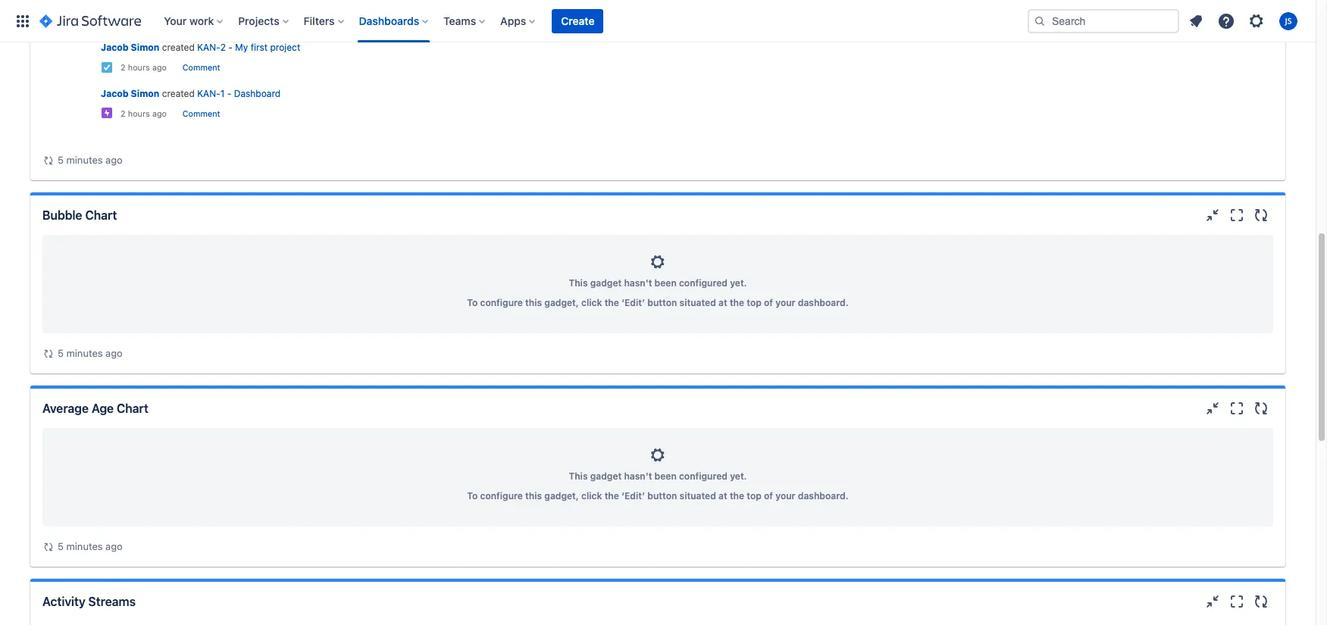 Task type: locate. For each thing, give the bounding box(es) containing it.
0 vertical spatial simon
[[131, 42, 159, 53]]

refresh activity streams image
[[1252, 593, 1270, 611]]

1 created from the top
[[162, 42, 195, 53]]

hours
[[128, 17, 150, 26], [128, 63, 150, 72], [128, 109, 150, 118]]

2 2 hours ago from the top
[[121, 63, 167, 72]]

2 vertical spatial hours
[[128, 109, 150, 118]]

1 vertical spatial minutes
[[66, 347, 103, 359]]

2 vertical spatial settings image
[[61, 447, 1255, 465]]

1 dashboard. from the top
[[798, 297, 849, 309]]

gadget
[[590, 278, 622, 289], [590, 471, 622, 482]]

0 vertical spatial gadget,
[[544, 297, 579, 309]]

1 to from the top
[[467, 297, 478, 309]]

to configure this gadget, click the 'edit' button situated at the top of your dashboard. inside bubble chart region
[[467, 297, 849, 309]]

ago for first task icon from the bottom
[[152, 63, 167, 72]]

0 vertical spatial jacob
[[101, 42, 128, 53]]

1 button from the top
[[647, 297, 677, 309]]

at for bubble chart
[[718, 297, 727, 309]]

filters
[[304, 14, 335, 27]]

create button
[[552, 9, 604, 33]]

3 comment link from the top
[[182, 109, 220, 118]]

1 simon from the top
[[131, 42, 159, 53]]

1 jacob simon link from the top
[[101, 42, 159, 53]]

2 vertical spatial 5
[[58, 541, 64, 553]]

1 vertical spatial configured
[[679, 471, 728, 482]]

5 up activity
[[58, 541, 64, 553]]

1 situated from the top
[[679, 297, 716, 309]]

2 button from the top
[[647, 491, 677, 502]]

yet. inside bubble chart region
[[730, 278, 747, 289]]

0 vertical spatial hours
[[128, 17, 150, 26]]

chart right age
[[117, 402, 148, 416]]

2 comment from the top
[[182, 63, 220, 72]]

3 comment from the top
[[182, 109, 220, 118]]

an arrow curved in a circular way on the button that refreshes the dashboard image up 'bubble'
[[42, 154, 55, 167]]

2 kan- from the top
[[197, 88, 220, 99]]

ago
[[152, 17, 167, 26], [152, 63, 167, 72], [152, 109, 167, 118], [105, 154, 123, 166], [105, 347, 123, 359], [105, 541, 123, 553]]

minutes inside region
[[66, 154, 103, 166]]

an arrow curved in a circular way on the button that refreshes the dashboard image up activity
[[42, 541, 55, 553]]

situated inside average age chart region
[[679, 491, 716, 502]]

teams
[[443, 14, 476, 27]]

this for bubble chart
[[569, 278, 588, 289]]

ago down epic image
[[105, 154, 123, 166]]

gadget inside average age chart region
[[590, 471, 622, 482]]

comment link up the jacob simon created kan-2 - my first project
[[182, 17, 220, 26]]

1 vertical spatial comment
[[182, 63, 220, 72]]

1 'edit' from the top
[[621, 297, 645, 309]]

2 gadget from the top
[[590, 471, 622, 482]]

0 vertical spatial hasn't
[[624, 278, 652, 289]]

- left my
[[228, 42, 233, 53]]

this for average age chart
[[525, 491, 542, 502]]

at
[[718, 297, 727, 309], [718, 491, 727, 502]]

ago left work
[[152, 17, 167, 26]]

activity
[[42, 595, 85, 609]]

2 click from the top
[[581, 491, 602, 502]]

0 vertical spatial of
[[764, 297, 773, 309]]

created for kan-2 - my first project
[[162, 42, 195, 53]]

chart right 'bubble'
[[85, 209, 117, 222]]

your inside average age chart region
[[776, 491, 795, 502]]

2 hours ago up jacob simon created kan-1 - dashboard
[[121, 63, 167, 72]]

dashboards button
[[354, 9, 434, 33]]

1 gadget from the top
[[590, 278, 622, 289]]

button inside average age chart region
[[647, 491, 677, 502]]

ago up "streams"
[[105, 541, 123, 553]]

2 for second task icon from the bottom of the 5 minutes ago region
[[121, 17, 126, 26]]

comment link down jacob simon created kan-1 - dashboard
[[182, 109, 220, 118]]

1 vertical spatial 'edit'
[[621, 491, 645, 502]]

0 vertical spatial 2 hours ago
[[121, 17, 167, 26]]

1 an arrow curved in a circular way on the button that refreshes the dashboard image from the top
[[42, 154, 55, 167]]

been inside bubble chart region
[[654, 278, 677, 289]]

this gadget hasn't been configured yet. inside average age chart region
[[569, 471, 747, 482]]

yet. inside average age chart region
[[730, 471, 747, 482]]

teams button
[[439, 9, 491, 33]]

comment down the jacob simon created kan-2 - my first project
[[182, 63, 220, 72]]

of inside bubble chart region
[[764, 297, 773, 309]]

configured
[[679, 278, 728, 289], [679, 471, 728, 482]]

chart
[[85, 209, 117, 222], [117, 402, 148, 416]]

ago up jacob simon created kan-1 - dashboard
[[152, 63, 167, 72]]

2 hours ago right epic image
[[121, 109, 167, 118]]

2 left your
[[121, 17, 126, 26]]

hours left your
[[128, 17, 150, 26]]

1 vertical spatial hours
[[128, 63, 150, 72]]

your
[[776, 297, 795, 309], [776, 491, 795, 502]]

an arrow curved in a circular way on the button that refreshes the dashboard image
[[42, 154, 55, 167], [42, 541, 55, 553]]

2 hours from the top
[[128, 63, 150, 72]]

1 vertical spatial at
[[718, 491, 727, 502]]

1 vertical spatial dashboard.
[[798, 491, 849, 502]]

the
[[605, 297, 619, 309], [730, 297, 744, 309], [605, 491, 619, 502], [730, 491, 744, 502]]

2 at from the top
[[718, 491, 727, 502]]

ago down jacob simon created kan-1 - dashboard
[[152, 109, 167, 118]]

jacob for jacob simon created kan-1 - dashboard
[[101, 88, 128, 99]]

comment
[[182, 17, 220, 26], [182, 63, 220, 72], [182, 109, 220, 118]]

2 this from the top
[[569, 471, 588, 482]]

2 created from the top
[[162, 88, 195, 99]]

to
[[467, 297, 478, 309], [467, 491, 478, 502]]

2 top from the top
[[747, 491, 762, 502]]

button inside bubble chart region
[[647, 297, 677, 309]]

2 'edit' from the top
[[621, 491, 645, 502]]

an arrow curved in a circular way on the button that refreshes the dashboard image inside average age chart region
[[42, 541, 55, 553]]

refresh bubble chart image
[[1252, 206, 1270, 225]]

3 5 from the top
[[58, 541, 64, 553]]

click
[[581, 297, 602, 309], [581, 491, 602, 502]]

5 right an arrow curved in a circular way on the button that refreshes the dashboard image
[[58, 347, 64, 359]]

1 vertical spatial -
[[227, 88, 231, 99]]

this gadget hasn't been configured yet.
[[569, 278, 747, 289], [569, 471, 747, 482]]

0 vertical spatial your
[[776, 297, 795, 309]]

0 vertical spatial gadget
[[590, 278, 622, 289]]

minutes up activity streams
[[66, 541, 103, 553]]

comment for kan-2 - my first project
[[182, 63, 220, 72]]

this inside average age chart region
[[525, 491, 542, 502]]

kan-1 - dashboard link
[[197, 88, 281, 99]]

2 situated from the top
[[679, 491, 716, 502]]

this inside bubble chart region
[[569, 278, 588, 289]]

ago for second task icon from the bottom of the 5 minutes ago region
[[152, 17, 167, 26]]

2 hasn't from the top
[[624, 471, 652, 482]]

settings image for bubble chart
[[61, 253, 1255, 272]]

gadget,
[[544, 297, 579, 309], [544, 491, 579, 502]]

1 vertical spatial hasn't
[[624, 471, 652, 482]]

refresh average age chart image
[[1252, 400, 1270, 418]]

0 vertical spatial an arrow curved in a circular way on the button that refreshes the dashboard image
[[42, 154, 55, 167]]

projects
[[238, 14, 279, 27]]

0 vertical spatial jacob simon link
[[101, 42, 159, 53]]

jira software image
[[39, 12, 141, 30], [39, 12, 141, 30]]

configured inside bubble chart region
[[679, 278, 728, 289]]

1 5 from the top
[[58, 154, 64, 166]]

to configure this gadget, click the 'edit' button situated at the top of your dashboard. inside average age chart region
[[467, 491, 849, 502]]

1 vertical spatial top
[[747, 491, 762, 502]]

situated inside bubble chart region
[[679, 297, 716, 309]]

project
[[270, 42, 300, 53]]

5 inside average age chart region
[[58, 541, 64, 553]]

maximize activity streams image
[[1228, 593, 1246, 611]]

2 of from the top
[[764, 491, 773, 502]]

0 vertical spatial 5 minutes ago
[[58, 154, 123, 166]]

5 inside bubble chart region
[[58, 347, 64, 359]]

1 vertical spatial 5
[[58, 347, 64, 359]]

1 vertical spatial gadget
[[590, 471, 622, 482]]

configure
[[480, 297, 523, 309], [480, 491, 523, 502]]

1 5 minutes ago from the top
[[58, 154, 123, 166]]

2 vertical spatial comment
[[182, 109, 220, 118]]

jacob simon link down your work dropdown button
[[101, 42, 159, 53]]

0 vertical spatial 5
[[58, 154, 64, 166]]

0 vertical spatial dashboard.
[[798, 297, 849, 309]]

1 configure from the top
[[480, 297, 523, 309]]

0 vertical spatial kan-
[[197, 42, 220, 53]]

3 2 hours ago from the top
[[121, 109, 167, 118]]

2 minutes from the top
[[66, 347, 103, 359]]

hasn't inside bubble chart region
[[624, 278, 652, 289]]

banner
[[0, 0, 1316, 42]]

0 vertical spatial 'edit'
[[621, 297, 645, 309]]

minutes for average
[[66, 541, 103, 553]]

top for bubble chart
[[747, 297, 762, 309]]

5 minutes ago inside bubble chart region
[[58, 347, 123, 359]]

1 vertical spatial jacob simon link
[[101, 88, 159, 99]]

button for average age chart
[[647, 491, 677, 502]]

0 vertical spatial this
[[569, 278, 588, 289]]

configure inside average age chart region
[[480, 491, 523, 502]]

5 minutes ago down epic image
[[58, 154, 123, 166]]

situated
[[679, 297, 716, 309], [679, 491, 716, 502]]

1 vertical spatial settings image
[[61, 253, 1255, 272]]

hasn't for bubble chart
[[624, 278, 652, 289]]

1 vertical spatial button
[[647, 491, 677, 502]]

5 minutes ago
[[58, 154, 123, 166], [58, 347, 123, 359], [58, 541, 123, 553]]

been
[[654, 278, 677, 289], [654, 471, 677, 482]]

2 for first task icon from the bottom
[[121, 63, 126, 72]]

1 vertical spatial to configure this gadget, click the 'edit' button situated at the top of your dashboard.
[[467, 491, 849, 502]]

this
[[525, 297, 542, 309], [525, 491, 542, 502]]

5 inside region
[[58, 154, 64, 166]]

an arrow curved in a circular way on the button that refreshes the dashboard image
[[42, 348, 55, 360]]

an arrow curved in a circular way on the button that refreshes the dashboard image for average age chart region
[[42, 541, 55, 553]]

minutes
[[66, 154, 103, 166], [66, 347, 103, 359], [66, 541, 103, 553]]

my
[[235, 42, 248, 53]]

1 vertical spatial 2 hours ago
[[121, 63, 167, 72]]

click inside average age chart region
[[581, 491, 602, 502]]

this gadget hasn't been configured yet. for average age chart
[[569, 471, 747, 482]]

simon
[[131, 42, 159, 53], [131, 88, 159, 99]]

situated for average age chart
[[679, 491, 716, 502]]

2 up jacob simon created kan-1 - dashboard
[[121, 63, 126, 72]]

2 to from the top
[[467, 491, 478, 502]]

been inside average age chart region
[[654, 471, 677, 482]]

kan-
[[197, 42, 220, 53], [197, 88, 220, 99]]

0 vertical spatial minutes
[[66, 154, 103, 166]]

2 your from the top
[[776, 491, 795, 502]]

1 vertical spatial simon
[[131, 88, 159, 99]]

top inside average age chart region
[[747, 491, 762, 502]]

this inside average age chart region
[[569, 471, 588, 482]]

0 vertical spatial configure
[[480, 297, 523, 309]]

top
[[747, 297, 762, 309], [747, 491, 762, 502]]

jacob simon link for jacob simon created kan-1 - dashboard
[[101, 88, 159, 99]]

0 vertical spatial been
[[654, 278, 677, 289]]

1 minutes from the top
[[66, 154, 103, 166]]

2 yet. from the top
[[730, 471, 747, 482]]

at inside average age chart region
[[718, 491, 727, 502]]

kan- down work
[[197, 42, 220, 53]]

1 this gadget hasn't been configured yet. from the top
[[569, 278, 747, 289]]

5 for bubble chart
[[58, 347, 64, 359]]

-
[[228, 42, 233, 53], [227, 88, 231, 99]]

2 vertical spatial minutes
[[66, 541, 103, 553]]

comment up the jacob simon created kan-2 - my first project
[[182, 17, 220, 26]]

1 vertical spatial an arrow curved in a circular way on the button that refreshes the dashboard image
[[42, 541, 55, 553]]

an arrow curved in a circular way on the button that refreshes the dashboard image inside 5 minutes ago region
[[42, 154, 55, 167]]

2 this gadget hasn't been configured yet. from the top
[[569, 471, 747, 482]]

1 yet. from the top
[[730, 278, 747, 289]]

streams
[[88, 595, 136, 609]]

minutes down epic image
[[66, 154, 103, 166]]

2 hours ago left work
[[121, 17, 167, 26]]

2 simon from the top
[[131, 88, 159, 99]]

ago inside bubble chart region
[[105, 347, 123, 359]]

2 to configure this gadget, click the 'edit' button situated at the top of your dashboard. from the top
[[467, 491, 849, 502]]

Search field
[[1028, 9, 1179, 33]]

comment down jacob simon created kan-1 - dashboard
[[182, 109, 220, 118]]

2 vertical spatial 2 hours ago
[[121, 109, 167, 118]]

minimize bubble chart image
[[1204, 206, 1222, 225]]

been for bubble chart
[[654, 278, 677, 289]]

1 vertical spatial this
[[569, 471, 588, 482]]

comment for kan-1 - dashboard
[[182, 109, 220, 118]]

0 vertical spatial task image
[[101, 15, 113, 27]]

0 vertical spatial situated
[[679, 297, 716, 309]]

1 this from the top
[[569, 278, 588, 289]]

1 vertical spatial situated
[[679, 491, 716, 502]]

comment link
[[182, 17, 220, 26], [182, 63, 220, 72], [182, 109, 220, 118]]

1 kan- from the top
[[197, 42, 220, 53]]

at for average age chart
[[718, 491, 727, 502]]

2 been from the top
[[654, 471, 677, 482]]

'edit' inside average age chart region
[[621, 491, 645, 502]]

jacob simon link
[[101, 42, 159, 53], [101, 88, 159, 99]]

2 vertical spatial 5 minutes ago
[[58, 541, 123, 553]]

0 vertical spatial created
[[162, 42, 195, 53]]

1 vertical spatial yet.
[[730, 471, 747, 482]]

to inside bubble chart region
[[467, 297, 478, 309]]

gadget, inside average age chart region
[[544, 491, 579, 502]]

2 jacob from the top
[[101, 88, 128, 99]]

5
[[58, 154, 64, 166], [58, 347, 64, 359], [58, 541, 64, 553]]

1 vertical spatial comment link
[[182, 63, 220, 72]]

minutes inside average age chart region
[[66, 541, 103, 553]]

1 vertical spatial jacob
[[101, 88, 128, 99]]

1 vertical spatial been
[[654, 471, 677, 482]]

apps button
[[496, 9, 541, 33]]

5 minutes ago up activity streams
[[58, 541, 123, 553]]

created down your
[[162, 42, 195, 53]]

1 top from the top
[[747, 297, 762, 309]]

to for bubble chart
[[467, 297, 478, 309]]

1 vertical spatial this gadget hasn't been configured yet.
[[569, 471, 747, 482]]

3 minutes from the top
[[66, 541, 103, 553]]

settings image
[[1247, 12, 1266, 30], [61, 253, 1255, 272], [61, 447, 1255, 465]]

0 vertical spatial top
[[747, 297, 762, 309]]

gadget inside bubble chart region
[[590, 278, 622, 289]]

2 configured from the top
[[679, 471, 728, 482]]

'edit'
[[621, 297, 645, 309], [621, 491, 645, 502]]

settings image inside average age chart region
[[61, 447, 1255, 465]]

0 vertical spatial at
[[718, 297, 727, 309]]

hours for jacob simon created kan-1 - dashboard
[[128, 109, 150, 118]]

2 left my
[[220, 42, 226, 53]]

jacob simon created kan-2 - my first project
[[101, 42, 300, 53]]

ago for epic image
[[152, 109, 167, 118]]

minutes inside bubble chart region
[[66, 347, 103, 359]]

0 vertical spatial configured
[[679, 278, 728, 289]]

hasn't
[[624, 278, 652, 289], [624, 471, 652, 482]]

task image left your
[[101, 15, 113, 27]]

1 of from the top
[[764, 297, 773, 309]]

0 vertical spatial to
[[467, 297, 478, 309]]

0 vertical spatial -
[[228, 42, 233, 53]]

gadget, inside bubble chart region
[[544, 297, 579, 309]]

kan- down the jacob simon created kan-2 - my first project
[[197, 88, 220, 99]]

simon down the jacob simon created kan-2 - my first project
[[131, 88, 159, 99]]

comment link for kan-1 - dashboard
[[182, 109, 220, 118]]

1 task image from the top
[[101, 15, 113, 27]]

5 minutes ago inside region
[[58, 154, 123, 166]]

hasn't inside average age chart region
[[624, 471, 652, 482]]

1 vertical spatial kan-
[[197, 88, 220, 99]]

1 vertical spatial task image
[[101, 61, 113, 73]]

0 vertical spatial this
[[525, 297, 542, 309]]

configure for bubble chart
[[480, 297, 523, 309]]

comment link down the jacob simon created kan-2 - my first project
[[182, 63, 220, 72]]

yet.
[[730, 278, 747, 289], [730, 471, 747, 482]]

5 minutes ago region
[[42, 0, 1273, 168]]

5 minutes ago right an arrow curved in a circular way on the button that refreshes the dashboard image
[[58, 347, 123, 359]]

2 hours ago
[[121, 17, 167, 26], [121, 63, 167, 72], [121, 109, 167, 118]]

0 vertical spatial comment link
[[182, 17, 220, 26]]

1 click from the top
[[581, 297, 602, 309]]

dashboard. inside bubble chart region
[[798, 297, 849, 309]]

1 vertical spatial created
[[162, 88, 195, 99]]

0 vertical spatial yet.
[[730, 278, 747, 289]]

activity streams
[[42, 595, 136, 609]]

2 jacob simon link from the top
[[101, 88, 159, 99]]

hours up jacob simon created kan-1 - dashboard
[[128, 63, 150, 72]]

click inside bubble chart region
[[581, 297, 602, 309]]

of for average age chart
[[764, 491, 773, 502]]

bubble chart
[[42, 209, 117, 222]]

1 vertical spatial gadget,
[[544, 491, 579, 502]]

created
[[162, 42, 195, 53], [162, 88, 195, 99]]

jacob simon link up epic image
[[101, 88, 159, 99]]

minutes right an arrow curved in a circular way on the button that refreshes the dashboard image
[[66, 347, 103, 359]]

this
[[569, 278, 588, 289], [569, 471, 588, 482]]

0 vertical spatial this gadget hasn't been configured yet.
[[569, 278, 747, 289]]

ago up age
[[105, 347, 123, 359]]

1 your from the top
[[776, 297, 795, 309]]

2 gadget, from the top
[[544, 491, 579, 502]]

1 at from the top
[[718, 297, 727, 309]]

jacob simon link for jacob simon created kan-2 - my first project
[[101, 42, 159, 53]]

button
[[647, 297, 677, 309], [647, 491, 677, 502]]

to configure this gadget, click the 'edit' button situated at the top of your dashboard.
[[467, 297, 849, 309], [467, 491, 849, 502]]

configure inside bubble chart region
[[480, 297, 523, 309]]

hours right epic image
[[128, 109, 150, 118]]

1 vertical spatial of
[[764, 491, 773, 502]]

2 5 from the top
[[58, 347, 64, 359]]

1 vertical spatial configure
[[480, 491, 523, 502]]

this gadget hasn't been configured yet. inside bubble chart region
[[569, 278, 747, 289]]

0 vertical spatial click
[[581, 297, 602, 309]]

3 hours from the top
[[128, 109, 150, 118]]

1 to configure this gadget, click the 'edit' button situated at the top of your dashboard. from the top
[[467, 297, 849, 309]]

5 up 'bubble'
[[58, 154, 64, 166]]

1 vertical spatial 5 minutes ago
[[58, 347, 123, 359]]

2 an arrow curved in a circular way on the button that refreshes the dashboard image from the top
[[42, 541, 55, 553]]

this inside bubble chart region
[[525, 297, 542, 309]]

jacob
[[101, 42, 128, 53], [101, 88, 128, 99]]

configured inside average age chart region
[[679, 471, 728, 482]]

0 vertical spatial settings image
[[1247, 12, 1266, 30]]

kan-2 - my first project link
[[197, 42, 300, 53]]

average
[[42, 402, 89, 416]]

to for average age chart
[[467, 491, 478, 502]]

5 minutes ago inside average age chart region
[[58, 541, 123, 553]]

created left '1'
[[162, 88, 195, 99]]

0 vertical spatial comment
[[182, 17, 220, 26]]

2
[[121, 17, 126, 26], [220, 42, 226, 53], [121, 63, 126, 72], [121, 109, 126, 118]]

2 configure from the top
[[480, 491, 523, 502]]

this for bubble chart
[[525, 297, 542, 309]]

2 dashboard. from the top
[[798, 491, 849, 502]]

0 vertical spatial to configure this gadget, click the 'edit' button situated at the top of your dashboard.
[[467, 297, 849, 309]]

at inside bubble chart region
[[718, 297, 727, 309]]

2 comment link from the top
[[182, 63, 220, 72]]

simon down your work dropdown button
[[131, 42, 159, 53]]

2 this from the top
[[525, 491, 542, 502]]

2 5 minutes ago from the top
[[58, 347, 123, 359]]

dashboard. inside average age chart region
[[798, 491, 849, 502]]

1 vertical spatial click
[[581, 491, 602, 502]]

- right '1'
[[227, 88, 231, 99]]

1 been from the top
[[654, 278, 677, 289]]

top inside bubble chart region
[[747, 297, 762, 309]]

1 this from the top
[[525, 297, 542, 309]]

2 right epic image
[[121, 109, 126, 118]]

task image
[[101, 15, 113, 27], [101, 61, 113, 73]]

5 minutes ago for age
[[58, 541, 123, 553]]

1 hasn't from the top
[[624, 278, 652, 289]]

1 vertical spatial your
[[776, 491, 795, 502]]

2 vertical spatial comment link
[[182, 109, 220, 118]]

'edit' inside bubble chart region
[[621, 297, 645, 309]]

0 vertical spatial button
[[647, 297, 677, 309]]

of inside average age chart region
[[764, 491, 773, 502]]

task image up epic image
[[101, 61, 113, 73]]

to inside average age chart region
[[467, 491, 478, 502]]

dashboard.
[[798, 297, 849, 309], [798, 491, 849, 502]]

yet. for average age chart
[[730, 471, 747, 482]]

gadget, for average age chart
[[544, 491, 579, 502]]

1 jacob from the top
[[101, 42, 128, 53]]

1 gadget, from the top
[[544, 297, 579, 309]]

1 2 hours ago from the top
[[121, 17, 167, 26]]

1 vertical spatial this
[[525, 491, 542, 502]]

3 5 minutes ago from the top
[[58, 541, 123, 553]]

your profile and settings image
[[1279, 12, 1298, 30]]

1 configured from the top
[[679, 278, 728, 289]]

1 vertical spatial to
[[467, 491, 478, 502]]

your inside bubble chart region
[[776, 297, 795, 309]]

filters button
[[299, 9, 350, 33]]

kan- for 1
[[197, 88, 220, 99]]

of
[[764, 297, 773, 309], [764, 491, 773, 502]]



Task type: describe. For each thing, give the bounding box(es) containing it.
dashboard. for average age chart
[[798, 491, 849, 502]]

gadget for average age chart
[[590, 471, 622, 482]]

your for average age chart
[[776, 491, 795, 502]]

your work
[[164, 14, 214, 27]]

apps
[[500, 14, 526, 27]]

- for 2
[[228, 42, 233, 53]]

work
[[189, 14, 214, 27]]

gadget for bubble chart
[[590, 278, 622, 289]]

your for bubble chart
[[776, 297, 795, 309]]

dashboard
[[234, 88, 281, 99]]

created for kan-1 - dashboard
[[162, 88, 195, 99]]

ago for an arrow curved in a circular way on the button that refreshes the dashboard image
[[105, 347, 123, 359]]

minimize activity streams image
[[1204, 593, 1222, 611]]

simon for jacob simon created kan-2 - my first project
[[131, 42, 159, 53]]

click for average age chart
[[581, 491, 602, 502]]

of for bubble chart
[[764, 297, 773, 309]]

epic image
[[101, 107, 113, 119]]

an arrow curved in a circular way on the button that refreshes the dashboard image for 5 minutes ago region
[[42, 154, 55, 167]]

minutes for bubble
[[66, 347, 103, 359]]

to configure this gadget, click the 'edit' button situated at the top of your dashboard. for average age chart
[[467, 491, 849, 502]]

maximize average age chart image
[[1228, 400, 1246, 418]]

2 hours ago for jacob simon created kan-2 - my first project
[[121, 63, 167, 72]]

'edit' for average age chart
[[621, 491, 645, 502]]

1 comment link from the top
[[182, 17, 220, 26]]

maximize bubble chart image
[[1228, 206, 1246, 225]]

1 vertical spatial chart
[[117, 402, 148, 416]]

this for average age chart
[[569, 471, 588, 482]]

yet. for bubble chart
[[730, 278, 747, 289]]

banner containing your work
[[0, 0, 1316, 42]]

click for bubble chart
[[581, 297, 602, 309]]

button for bubble chart
[[647, 297, 677, 309]]

search image
[[1034, 15, 1046, 27]]

primary element
[[9, 0, 1028, 42]]

hasn't for average age chart
[[624, 471, 652, 482]]

configured for bubble chart
[[679, 278, 728, 289]]

minimize average age chart image
[[1204, 400, 1222, 418]]

first
[[251, 42, 268, 53]]

ago inside average age chart region
[[105, 541, 123, 553]]

1
[[220, 88, 225, 99]]

1 hours from the top
[[128, 17, 150, 26]]

simon for jacob simon created kan-1 - dashboard
[[131, 88, 159, 99]]

help image
[[1217, 12, 1235, 30]]

been for average age chart
[[654, 471, 677, 482]]

- for 1
[[227, 88, 231, 99]]

kan- for 2
[[197, 42, 220, 53]]

5 minutes ago for chart
[[58, 347, 123, 359]]

2 task image from the top
[[101, 61, 113, 73]]

'edit' for bubble chart
[[621, 297, 645, 309]]

0 vertical spatial chart
[[85, 209, 117, 222]]

create
[[561, 14, 595, 27]]

bubble chart region
[[42, 235, 1273, 362]]

settings image for average age chart
[[61, 447, 1255, 465]]

top for average age chart
[[747, 491, 762, 502]]

appswitcher icon image
[[14, 12, 32, 30]]

average age chart
[[42, 402, 148, 416]]

comment link for kan-2 - my first project
[[182, 63, 220, 72]]

1 comment from the top
[[182, 17, 220, 26]]

to configure this gadget, click the 'edit' button situated at the top of your dashboard. for bubble chart
[[467, 297, 849, 309]]

bubble
[[42, 209, 82, 222]]

jacob simon created kan-1 - dashboard
[[101, 88, 281, 99]]

5 for average age chart
[[58, 541, 64, 553]]

2 for epic image
[[121, 109, 126, 118]]

average age chart region
[[42, 428, 1273, 555]]

your
[[164, 14, 187, 27]]

jacob for jacob simon created kan-2 - my first project
[[101, 42, 128, 53]]

2 hours ago for jacob simon created kan-1 - dashboard
[[121, 109, 167, 118]]

age
[[92, 402, 114, 416]]

hours for jacob simon created kan-2 - my first project
[[128, 63, 150, 72]]

projects button
[[234, 9, 295, 33]]

dashboards
[[359, 14, 419, 27]]

your work button
[[159, 9, 229, 33]]

situated for bubble chart
[[679, 297, 716, 309]]

configured for average age chart
[[679, 471, 728, 482]]

dashboard. for bubble chart
[[798, 297, 849, 309]]

gadget, for bubble chart
[[544, 297, 579, 309]]

configure for average age chart
[[480, 491, 523, 502]]

notifications image
[[1187, 12, 1205, 30]]

this gadget hasn't been configured yet. for bubble chart
[[569, 278, 747, 289]]



Task type: vqa. For each thing, say whether or not it's contained in the screenshot.
2nd TO CONFIGURE THIS GADGET, CLICK THE 'EDIT' BUTTON SITUATED AT THE TOP OF YOUR DASHBOARD.
yes



